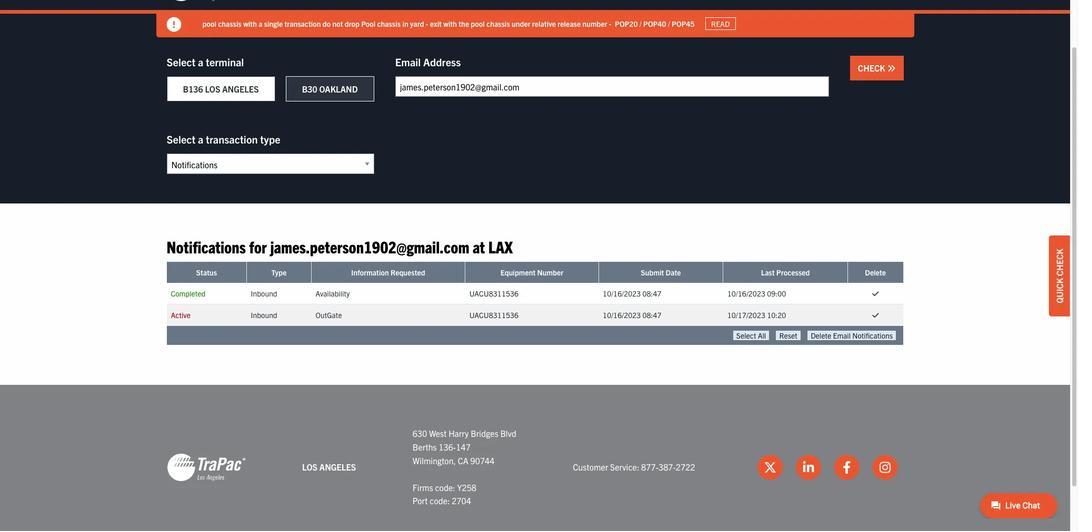 Task type: locate. For each thing, give the bounding box(es) containing it.
1 10/16/2023 08:47 from the top
[[603, 289, 662, 299]]

-
[[426, 19, 428, 28], [609, 19, 612, 28]]

0 horizontal spatial -
[[426, 19, 428, 28]]

08:47 for 10/16/2023 09:00
[[643, 289, 662, 299]]

1 vertical spatial 08:47
[[643, 311, 662, 320]]

wilmington,
[[413, 456, 456, 466]]

2 inbound from the top
[[251, 311, 277, 320]]

1 vertical spatial los angeles image
[[167, 454, 246, 483]]

1 horizontal spatial /
[[668, 19, 670, 28]]

solid image
[[167, 17, 181, 32], [888, 64, 896, 73], [873, 291, 879, 298], [873, 312, 879, 320]]

- right number
[[609, 19, 612, 28]]

pop20
[[615, 19, 638, 28]]

1 with from the left
[[243, 19, 257, 28]]

select a terminal
[[167, 55, 244, 68]]

0 horizontal spatial with
[[243, 19, 257, 28]]

a
[[259, 19, 262, 28], [198, 55, 203, 68], [198, 133, 203, 146]]

west
[[429, 429, 447, 439]]

select
[[167, 55, 196, 68], [167, 133, 196, 146]]

oakland
[[319, 84, 358, 94]]

chassis up terminal
[[218, 19, 242, 28]]

2 - from the left
[[609, 19, 612, 28]]

processed
[[777, 268, 810, 278]]

None button
[[734, 331, 769, 341], [776, 331, 801, 341], [808, 331, 896, 341], [734, 331, 769, 341], [776, 331, 801, 341], [808, 331, 896, 341]]

1 horizontal spatial angeles
[[320, 463, 356, 473]]

footer containing 630 west harry bridges blvd
[[0, 386, 1071, 532]]

uacu8311536
[[470, 289, 519, 299], [470, 311, 519, 320]]

quick
[[1055, 278, 1065, 304]]

a down b136
[[198, 133, 203, 146]]

0 vertical spatial 10/16/2023 08:47
[[603, 289, 662, 299]]

at
[[473, 236, 485, 257]]

- left the exit
[[426, 19, 428, 28]]

2704
[[452, 496, 471, 507]]

10:20
[[767, 311, 786, 320]]

transaction
[[285, 19, 321, 28], [206, 133, 258, 146]]

with left single
[[243, 19, 257, 28]]

1 horizontal spatial check
[[1055, 249, 1065, 277]]

los angeles image inside banner
[[167, 0, 246, 2]]

code:
[[435, 483, 455, 493], [430, 496, 450, 507]]

port
[[413, 496, 428, 507]]

1 vertical spatial 10/16/2023 08:47
[[603, 311, 662, 320]]

1 horizontal spatial pool
[[471, 19, 485, 28]]

0 vertical spatial select
[[167, 55, 196, 68]]

address
[[423, 55, 461, 68]]

2 horizontal spatial chassis
[[487, 19, 510, 28]]

blvd
[[501, 429, 517, 439]]

pool up select a terminal
[[202, 19, 216, 28]]

0 vertical spatial a
[[259, 19, 262, 28]]

/ left "pop45"
[[668, 19, 670, 28]]

outgate
[[316, 311, 342, 320]]

banner
[[0, 0, 1079, 37]]

1 vertical spatial inbound
[[251, 311, 277, 320]]

2 pool from the left
[[471, 19, 485, 28]]

0 horizontal spatial chassis
[[218, 19, 242, 28]]

1 08:47 from the top
[[643, 289, 662, 299]]

1 vertical spatial uacu8311536
[[470, 311, 519, 320]]

code: up the 2704
[[435, 483, 455, 493]]

type
[[260, 133, 280, 146]]

0 vertical spatial inbound
[[251, 289, 277, 299]]

0 vertical spatial los angeles image
[[167, 0, 246, 2]]

not
[[333, 19, 343, 28]]

code: right port
[[430, 496, 450, 507]]

0 horizontal spatial transaction
[[206, 133, 258, 146]]

email address
[[395, 55, 461, 68]]

2 uacu8311536 from the top
[[470, 311, 519, 320]]

check
[[858, 63, 888, 73], [1055, 249, 1065, 277]]

1 vertical spatial code:
[[430, 496, 450, 507]]

2 chassis from the left
[[377, 19, 401, 28]]

quick check link
[[1050, 236, 1071, 317]]

with left the
[[444, 19, 457, 28]]

2 vertical spatial a
[[198, 133, 203, 146]]

a inside banner
[[259, 19, 262, 28]]

10/16/2023 08:47
[[603, 289, 662, 299], [603, 311, 662, 320]]

0 horizontal spatial pool
[[202, 19, 216, 28]]

chassis
[[218, 19, 242, 28], [377, 19, 401, 28], [487, 19, 510, 28]]

1 horizontal spatial los
[[302, 463, 318, 473]]

transaction left "type" at top left
[[206, 133, 258, 146]]

equipment
[[501, 268, 536, 278]]

2 select from the top
[[167, 133, 196, 146]]

1 select from the top
[[167, 55, 196, 68]]

inbound
[[251, 289, 277, 299], [251, 311, 277, 320]]

select up b136
[[167, 55, 196, 68]]

a left terminal
[[198, 55, 203, 68]]

banner containing pool chassis with a single transaction  do not drop pool chassis in yard -  exit with the pool chassis under relative release number -  pop20 / pop40 / pop45
[[0, 0, 1079, 37]]

1 los angeles image from the top
[[167, 0, 246, 2]]

exit
[[430, 19, 442, 28]]

0 vertical spatial check
[[858, 63, 888, 73]]

pool right the
[[471, 19, 485, 28]]

/ left pop40
[[640, 19, 642, 28]]

uacu8311536 for availability
[[470, 289, 519, 299]]

b30
[[302, 84, 317, 94]]

firms
[[413, 483, 433, 493]]

2 los angeles image from the top
[[167, 454, 246, 483]]

08:47
[[643, 289, 662, 299], [643, 311, 662, 320]]

/
[[640, 19, 642, 28], [668, 19, 670, 28]]

footer
[[0, 386, 1071, 532]]

1 horizontal spatial -
[[609, 19, 612, 28]]

last
[[761, 268, 775, 278]]

2 with from the left
[[444, 19, 457, 28]]

los
[[205, 84, 220, 94], [302, 463, 318, 473]]

chassis left the in
[[377, 19, 401, 28]]

yard
[[410, 19, 424, 28]]

read link
[[705, 17, 736, 30]]

relative
[[532, 19, 556, 28]]

transaction left do
[[285, 19, 321, 28]]

harry
[[449, 429, 469, 439]]

do
[[323, 19, 331, 28]]

2722
[[676, 463, 695, 473]]

1 uacu8311536 from the top
[[470, 289, 519, 299]]

1 inbound from the top
[[251, 289, 277, 299]]

10/16/2023
[[603, 289, 641, 299], [728, 289, 766, 299], [603, 311, 641, 320]]

with
[[243, 19, 257, 28], [444, 19, 457, 28]]

2 / from the left
[[668, 19, 670, 28]]

pop40
[[644, 19, 666, 28]]

los angeles image
[[167, 0, 246, 2], [167, 454, 246, 483]]

1 horizontal spatial chassis
[[377, 19, 401, 28]]

release
[[558, 19, 581, 28]]

0 vertical spatial 08:47
[[643, 289, 662, 299]]

1 vertical spatial angeles
[[320, 463, 356, 473]]

1 vertical spatial los
[[302, 463, 318, 473]]

0 horizontal spatial check
[[858, 63, 888, 73]]

chassis left under
[[487, 19, 510, 28]]

angeles
[[222, 84, 259, 94], [320, 463, 356, 473]]

2 08:47 from the top
[[643, 311, 662, 320]]

1 vertical spatial a
[[198, 55, 203, 68]]

1 horizontal spatial with
[[444, 19, 457, 28]]

select down b136
[[167, 133, 196, 146]]

147
[[456, 442, 471, 453]]

information requested
[[351, 268, 425, 278]]

drop
[[345, 19, 360, 28]]

1 horizontal spatial transaction
[[285, 19, 321, 28]]

136-
[[439, 442, 456, 453]]

1 / from the left
[[640, 19, 642, 28]]

1 - from the left
[[426, 19, 428, 28]]

equipment number
[[501, 268, 564, 278]]

a left single
[[259, 19, 262, 28]]

1 vertical spatial transaction
[[206, 133, 258, 146]]

1 vertical spatial select
[[167, 133, 196, 146]]

0 horizontal spatial los
[[205, 84, 220, 94]]

2 10/16/2023 08:47 from the top
[[603, 311, 662, 320]]

0 vertical spatial uacu8311536
[[470, 289, 519, 299]]

0 vertical spatial angeles
[[222, 84, 259, 94]]

check inside button
[[858, 63, 888, 73]]

delete
[[865, 268, 886, 278]]

10/17/2023
[[728, 311, 766, 320]]

0 vertical spatial transaction
[[285, 19, 321, 28]]

pool
[[202, 19, 216, 28], [471, 19, 485, 28]]

10/16/2023 08:47 for 10/16/2023 09:00
[[603, 289, 662, 299]]

0 horizontal spatial /
[[640, 19, 642, 28]]



Task type: describe. For each thing, give the bounding box(es) containing it.
notifications
[[167, 236, 246, 257]]

service:
[[610, 463, 640, 473]]

inbound for availability
[[251, 289, 277, 299]]

a for transaction
[[198, 133, 203, 146]]

quick check
[[1055, 249, 1065, 304]]

bridges
[[471, 429, 499, 439]]

uacu8311536 for outgate
[[470, 311, 519, 320]]

387-
[[659, 463, 676, 473]]

10/17/2023 10:20
[[728, 311, 786, 320]]

select for select a transaction type
[[167, 133, 196, 146]]

0 vertical spatial code:
[[435, 483, 455, 493]]

90744
[[471, 456, 495, 466]]

status
[[196, 268, 217, 278]]

630 west harry bridges blvd berths 136-147 wilmington, ca 90744
[[413, 429, 517, 466]]

number
[[537, 268, 564, 278]]

angeles inside footer
[[320, 463, 356, 473]]

under
[[512, 19, 531, 28]]

3 chassis from the left
[[487, 19, 510, 28]]

transaction inside banner
[[285, 19, 321, 28]]

1 vertical spatial check
[[1055, 249, 1065, 277]]

1 pool from the left
[[202, 19, 216, 28]]

0 horizontal spatial angeles
[[222, 84, 259, 94]]

in
[[403, 19, 408, 28]]

customer
[[573, 463, 608, 473]]

submit date
[[641, 268, 681, 278]]

availability
[[316, 289, 350, 299]]

james.peterson1902@gmail.com
[[270, 236, 470, 257]]

number
[[583, 19, 608, 28]]

10/16/2023 08:47 for 10/17/2023 10:20
[[603, 311, 662, 320]]

Email Address email field
[[395, 76, 829, 97]]

inbound for outgate
[[251, 311, 277, 320]]

for
[[249, 236, 267, 257]]

the
[[459, 19, 469, 28]]

y258
[[457, 483, 477, 493]]

berths
[[413, 442, 437, 453]]

information
[[351, 268, 389, 278]]

read
[[711, 19, 730, 28]]

completed
[[171, 289, 206, 299]]

877-
[[641, 463, 659, 473]]

active
[[171, 311, 191, 320]]

lax
[[489, 236, 513, 257]]

10/16/2023 for 10/16/2023 09:00
[[603, 289, 641, 299]]

select a transaction type
[[167, 133, 280, 146]]

terminal
[[206, 55, 244, 68]]

a for terminal
[[198, 55, 203, 68]]

1 chassis from the left
[[218, 19, 242, 28]]

last processed
[[761, 268, 810, 278]]

submit
[[641, 268, 664, 278]]

b136
[[183, 84, 203, 94]]

check button
[[850, 56, 904, 81]]

b30 oakland
[[302, 84, 358, 94]]

single
[[264, 19, 283, 28]]

b136 los angeles
[[183, 84, 259, 94]]

pool chassis with a single transaction  do not drop pool chassis in yard -  exit with the pool chassis under relative release number -  pop20 / pop40 / pop45
[[202, 19, 695, 28]]

los angeles
[[302, 463, 356, 473]]

type
[[272, 268, 287, 278]]

email
[[395, 55, 421, 68]]

pool
[[361, 19, 376, 28]]

select for select a terminal
[[167, 55, 196, 68]]

08:47 for 10/17/2023 10:20
[[643, 311, 662, 320]]

los inside footer
[[302, 463, 318, 473]]

solid image inside check button
[[888, 64, 896, 73]]

los angeles image inside footer
[[167, 454, 246, 483]]

09:00
[[767, 289, 786, 299]]

requested
[[391, 268, 425, 278]]

10/16/2023 for 10/17/2023 10:20
[[603, 311, 641, 320]]

0 vertical spatial los
[[205, 84, 220, 94]]

ca
[[458, 456, 469, 466]]

notifications for james.peterson1902@gmail.com at lax
[[167, 236, 513, 257]]

customer service: 877-387-2722
[[573, 463, 695, 473]]

date
[[666, 268, 681, 278]]

630
[[413, 429, 427, 439]]

10/16/2023 09:00
[[728, 289, 786, 299]]

firms code:  y258 port code:  2704
[[413, 483, 477, 507]]

pop45
[[672, 19, 695, 28]]



Task type: vqa. For each thing, say whether or not it's contained in the screenshot.
Footer containing 630 West Harry Bridges Blvd
yes



